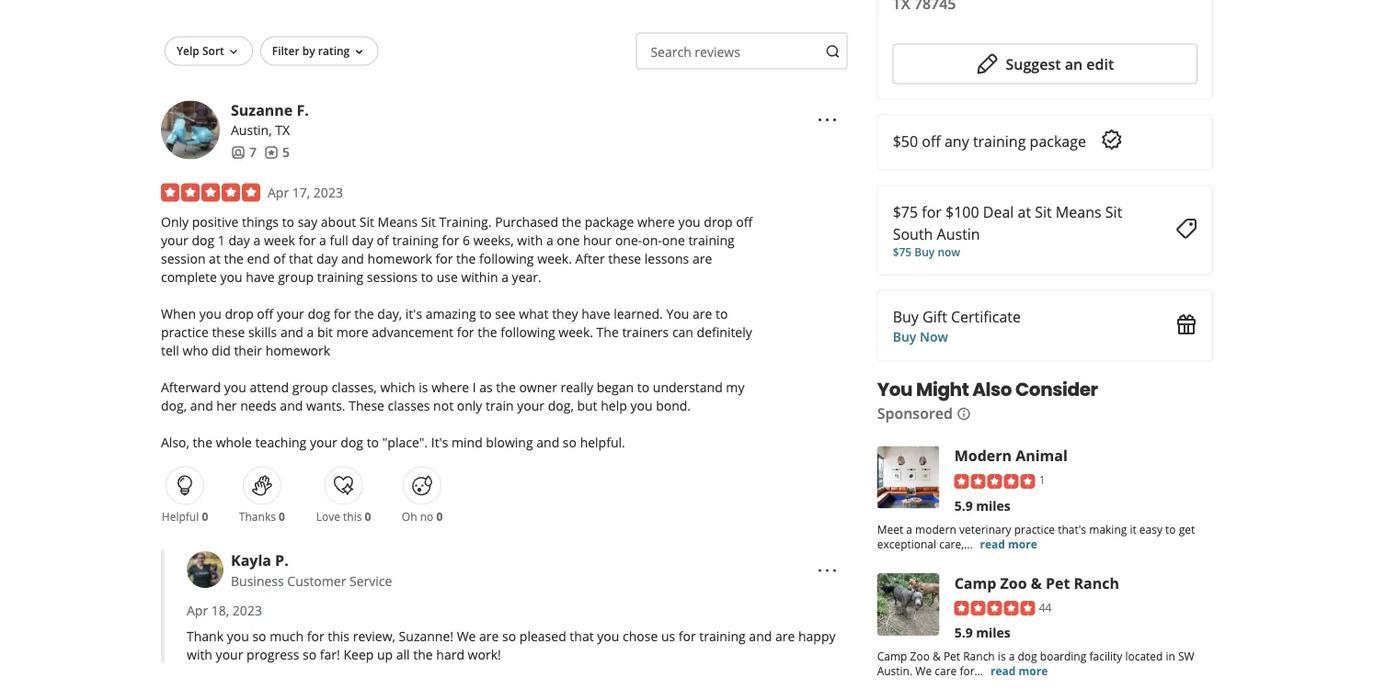 Task type: vqa. For each thing, say whether or not it's contained in the screenshot.
CHINESE
no



Task type: describe. For each thing, give the bounding box(es) containing it.
miles for camp
[[976, 624, 1011, 641]]

for down 'say'
[[298, 232, 316, 249]]

help
[[601, 397, 627, 415]]

love
[[316, 509, 340, 524]]

buy inside $75 for $100 deal at sit means sit south austin $75 buy now
[[914, 245, 935, 260]]

suggest
[[1006, 54, 1061, 74]]

you up lessons on the top
[[678, 214, 701, 231]]

16 chevron down v2 image
[[226, 45, 241, 59]]

and right blowing
[[536, 434, 559, 452]]

read for modern
[[980, 536, 1005, 552]]

that inside only positive things to say about sit means sit training. purchased the package where you drop off your dog 1 day a week for a full day of training for 6 weeks, with a one hour one-on-one training session at the end of that day and homework for the following week. after these lessons are complete you have group training sessions to use within a year.
[[289, 250, 313, 268]]

sit down 24 check in v2 'image'
[[1105, 202, 1122, 222]]

training inside 'apr 18, 2023 thank you so much for this review, suzanne! we are so pleased that you chose us for training and are happy with your progress so far! keep up all the hard work!'
[[699, 628, 746, 645]]

in
[[1166, 649, 1175, 664]]

reviews
[[695, 43, 740, 61]]

far!
[[320, 646, 340, 664]]

day,
[[377, 305, 402, 323]]

a down purchased
[[546, 232, 553, 249]]

camp zoo & pet ranch is a dog boarding facility located in sw austin. we care for…
[[877, 649, 1194, 679]]

ranch for camp zoo & pet ranch
[[1074, 573, 1119, 593]]

are left happy
[[775, 628, 795, 645]]

say
[[298, 214, 317, 231]]

read for camp
[[991, 664, 1016, 679]]

your inside only positive things to say about sit means sit training. purchased the package where you drop off your dog 1 day a week for a full day of training for 6 weeks, with a one hour one-on-one training session at the end of that day and homework for the following week. after these lessons are complete you have group training sessions to use within a year.
[[161, 232, 188, 249]]

and down the afterward
[[190, 397, 213, 415]]

who
[[183, 342, 208, 360]]

suzanne f. link
[[231, 100, 309, 120]]

positive
[[192, 214, 239, 231]]

blowing
[[486, 434, 533, 452]]

we inside camp zoo & pet ranch is a dog boarding facility located in sw austin. we care for…
[[915, 664, 932, 679]]

their
[[234, 342, 262, 360]]

helpful.
[[580, 434, 625, 452]]

read more link for zoo
[[991, 664, 1048, 679]]

0 vertical spatial this
[[343, 509, 362, 524]]

& for camp zoo & pet ranch
[[1031, 573, 1042, 593]]

suzanne!
[[399, 628, 453, 645]]

review,
[[353, 628, 395, 645]]

lessons
[[645, 250, 689, 268]]

week. inside the when you drop off your dog for the day, it's amazing to see what they have learned. you are to practice these skills and a bit more advancement for the following week. the trainers can definitely tell who did their homework
[[559, 324, 593, 341]]

2 vertical spatial buy
[[893, 328, 916, 346]]

5 star rating image for modern
[[954, 474, 1035, 489]]

you right complete
[[220, 269, 242, 286]]

where inside only positive things to say about sit means sit training. purchased the package where you drop off your dog 1 day a week for a full day of training for 6 weeks, with a one hour one-on-one training session at the end of that day and homework for the following week. after these lessons are complete you have group training sessions to use within a year.
[[637, 214, 675, 231]]

care
[[935, 664, 957, 679]]

but
[[577, 397, 597, 415]]

read more for zoo
[[991, 664, 1048, 679]]

afterward you attend group classes, which is where i as the owner really began to understand my dog, and her needs and wants. these classes not only train your dog, but help you bond.
[[161, 379, 744, 415]]

16 chevron down v2 image
[[352, 45, 366, 59]]

a left full
[[319, 232, 326, 249]]

camp for camp zoo & pet ranch is a dog boarding facility located in sw austin. we care for…
[[877, 649, 907, 664]]

sit left training.
[[421, 214, 436, 231]]

5.9 for camp
[[954, 624, 973, 641]]

a inside the when you drop off your dog for the day, it's amazing to see what they have learned. you are to practice these skills and a bit more advancement for the following week. the trainers can definitely tell who did their homework
[[307, 324, 314, 341]]

to left use
[[421, 269, 433, 286]]

pet for camp zoo & pet ranch
[[1046, 573, 1070, 593]]

now
[[920, 328, 948, 346]]

sit right deal
[[1035, 202, 1052, 222]]

1 inside only positive things to say about sit means sit training. purchased the package where you drop off your dog 1 day a week for a full day of training for 6 weeks, with a one hour one-on-one training session at the end of that day and homework for the following week. after these lessons are complete you have group training sessions to use within a year.
[[218, 232, 225, 249]]

the inside 'apr 18, 2023 thank you so much for this review, suzanne! we are so pleased that you chose us for training and are happy with your progress so far! keep up all the hard work!'
[[413, 646, 433, 664]]

you might also consider
[[877, 377, 1098, 402]]

5 star rating image for camp
[[954, 601, 1035, 616]]

means inside only positive things to say about sit means sit training. purchased the package where you drop off your dog 1 day a week for a full day of training for 6 weeks, with a one hour one-on-one training session at the end of that day and homework for the following week. after these lessons are complete you have group training sessions to use within a year.
[[378, 214, 418, 231]]

package inside only positive things to say about sit means sit training. purchased the package where you drop off your dog 1 day a week for a full day of training for 6 weeks, with a one hour one-on-one training session at the end of that day and homework for the following week. after these lessons are complete you have group training sessions to use within a year.
[[585, 214, 634, 231]]

customer
[[287, 573, 346, 590]]

buy gift certificate buy now
[[893, 307, 1021, 346]]

so left far! at the bottom left of page
[[303, 646, 317, 664]]

24 check in v2 image
[[1101, 129, 1123, 151]]

dog inside the when you drop off your dog for the day, it's amazing to see what they have learned. you are to practice these skills and a bit more advancement for the following week. the trainers can definitely tell who did their homework
[[308, 305, 330, 323]]

for right 'us'
[[679, 628, 696, 645]]

camp zoo & pet ranch link
[[954, 573, 1119, 593]]

sit right about
[[359, 214, 374, 231]]

you down 18,
[[227, 628, 249, 645]]

more inside the when you drop off your dog for the day, it's amazing to see what they have learned. you are to practice these skills and a bit more advancement for the following week. the trainers can definitely tell who did their homework
[[336, 324, 369, 341]]

the right "also,"
[[193, 434, 212, 452]]

for inside $75 for $100 deal at sit means sit south austin $75 buy now
[[922, 202, 942, 222]]

apr for apr 17, 2023
[[268, 184, 289, 202]]

2023 for 17,
[[313, 184, 343, 202]]

boarding
[[1040, 649, 1086, 664]]

you left chose
[[597, 628, 619, 645]]

and inside 'apr 18, 2023 thank you so much for this review, suzanne! we are so pleased that you chose us for training and are happy with your progress so far! keep up all the hard work!'
[[749, 628, 772, 645]]

sw
[[1178, 649, 1194, 664]]

service
[[350, 573, 392, 590]]

camp for camp zoo & pet ranch
[[954, 573, 996, 593]]

6
[[463, 232, 470, 249]]

(0 reactions) element for oh no 0
[[436, 509, 443, 524]]

zoo for camp zoo & pet ranch
[[1000, 573, 1027, 593]]

f.
[[297, 100, 309, 120]]

modern animal link
[[954, 446, 1068, 466]]

purchased
[[495, 214, 558, 231]]

5.9 miles for camp
[[954, 624, 1011, 641]]

24 deal v2 image
[[1175, 218, 1197, 240]]

skills
[[248, 324, 277, 341]]

suzanne
[[231, 100, 293, 120]]

see
[[495, 305, 516, 323]]

with inside 'apr 18, 2023 thank you so much for this review, suzanne! we are so pleased that you chose us for training and are happy with your progress so far! keep up all the hard work!'
[[187, 646, 212, 664]]

means inside $75 for $100 deal at sit means sit south austin $75 buy now
[[1056, 202, 1101, 222]]

dog inside camp zoo & pet ranch is a dog boarding facility located in sw austin. we care for…
[[1018, 649, 1037, 664]]

thanks
[[239, 509, 276, 524]]

making
[[1089, 522, 1127, 537]]

$75 for $100 deal at sit means sit south austin $75 buy now
[[893, 202, 1122, 260]]

your inside afterward you attend group classes, which is where i as the owner really began to understand my dog, and her needs and wants. these classes not only train your dog, but help you bond.
[[517, 397, 544, 415]]

for left day,
[[334, 305, 351, 323]]

the left end
[[224, 250, 244, 268]]

17,
[[292, 184, 310, 202]]

4 0 from the left
[[436, 509, 443, 524]]

by
[[302, 43, 315, 58]]

to up 'definitely'
[[715, 305, 728, 323]]

are inside the when you drop off your dog for the day, it's amazing to see what they have learned. you are to practice these skills and a bit more advancement for the following week. the trainers can definitely tell who did their homework
[[692, 305, 712, 323]]

0 vertical spatial off
[[922, 131, 941, 151]]

might
[[916, 377, 969, 402]]

for left 6
[[442, 232, 459, 249]]

us
[[661, 628, 675, 645]]

not
[[433, 397, 453, 415]]

a up end
[[253, 232, 261, 249]]

definitely
[[697, 324, 752, 341]]

0 horizontal spatial day
[[228, 232, 250, 249]]

my
[[726, 379, 744, 397]]

2023 for 18,
[[233, 602, 262, 620]]

up
[[377, 646, 393, 664]]

for up use
[[436, 250, 453, 268]]

i
[[472, 379, 476, 397]]

buy now link
[[893, 328, 948, 346]]

homework inside only positive things to say about sit means sit training. purchased the package where you drop off your dog 1 day a week for a full day of training for 6 weeks, with a one hour one-on-one training session at the end of that day and homework for the following week. after these lessons are complete you have group training sessions to use within a year.
[[367, 250, 432, 268]]

1 $75 from the top
[[893, 202, 918, 222]]

ranch for camp zoo & pet ranch is a dog boarding facility located in sw austin. we care for…
[[963, 649, 995, 664]]

more for camp
[[1019, 664, 1048, 679]]

now
[[938, 245, 960, 260]]

you up 'her'
[[224, 379, 246, 397]]

and inside the when you drop off your dog for the day, it's amazing to see what they have learned. you are to practice these skills and a bit more advancement for the following week. the trainers can definitely tell who did their homework
[[280, 324, 303, 341]]

16 friends v2 image
[[231, 145, 246, 160]]

whole
[[216, 434, 252, 452]]

when
[[161, 305, 196, 323]]

after
[[575, 250, 605, 268]]

amazing
[[426, 305, 476, 323]]

this inside 'apr 18, 2023 thank you so much for this review, suzanne! we are so pleased that you chose us for training and are happy with your progress so far! keep up all the hard work!'
[[328, 628, 350, 645]]

training up sessions
[[392, 232, 439, 249]]

these inside the when you drop off your dog for the day, it's amazing to see what they have learned. you are to practice these skills and a bit more advancement for the following week. the trainers can definitely tell who did their homework
[[212, 324, 245, 341]]

it's
[[431, 434, 448, 452]]

(0 reactions) element for thanks 0
[[279, 509, 285, 524]]

camp zoo & pet ranch
[[954, 573, 1119, 593]]

you inside the when you drop off your dog for the day, it's amazing to see what they have learned. you are to practice these skills and a bit more advancement for the following week. the trainers can definitely tell who did their homework
[[666, 305, 689, 323]]

training right the any on the right top
[[973, 131, 1026, 151]]

advancement
[[372, 324, 453, 341]]

modern animal image
[[877, 446, 940, 509]]

to left the see
[[479, 305, 492, 323]]

$50 off any training package
[[893, 131, 1086, 151]]

menu image for thank you so much for this review, suzanne! we are so pleased that you chose us for training and are happy with your progress so far! keep up all the hard work!
[[816, 560, 838, 582]]

much
[[270, 628, 304, 645]]

so up progress
[[252, 628, 266, 645]]

the down the see
[[477, 324, 497, 341]]

only
[[161, 214, 189, 231]]

her
[[216, 397, 237, 415]]

weeks,
[[473, 232, 514, 249]]

it
[[1130, 522, 1136, 537]]

your down wants.
[[310, 434, 337, 452]]

care,…
[[939, 536, 973, 552]]

p.
[[275, 551, 289, 571]]

to left 'say'
[[282, 214, 294, 231]]

0 horizontal spatial of
[[273, 250, 285, 268]]

2 dog, from the left
[[548, 397, 574, 415]]

1 one from the left
[[557, 232, 580, 249]]

homework inside the when you drop off your dog for the day, it's amazing to see what they have learned. you are to practice these skills and a bit more advancement for the following week. the trainers can definitely tell who did their homework
[[266, 342, 330, 360]]

is inside afterward you attend group classes, which is where i as the owner really began to understand my dog, and her needs and wants. these classes not only train your dog, but help you bond.
[[419, 379, 428, 397]]

off inside only positive things to say about sit means sit training. purchased the package where you drop off your dog 1 day a week for a full day of training for 6 weeks, with a one hour one-on-one training session at the end of that day and homework for the following week. after these lessons are complete you have group training sessions to use within a year.
[[736, 214, 753, 231]]

thank
[[187, 628, 224, 645]]

wants.
[[306, 397, 345, 415]]

1 vertical spatial buy
[[893, 307, 919, 326]]

week. inside only positive things to say about sit means sit training. purchased the package where you drop off your dog 1 day a week for a full day of training for 6 weeks, with a one hour one-on-one training session at the end of that day and homework for the following week. after these lessons are complete you have group training sessions to use within a year.
[[537, 250, 572, 268]]

more for modern
[[1008, 536, 1037, 552]]

edit
[[1086, 54, 1114, 74]]

2 $75 from the top
[[893, 245, 912, 260]]

for…
[[960, 664, 983, 679]]

to inside meet a modern veterinary practice that's making it easy to get exceptional care,…
[[1165, 522, 1176, 537]]

at inside only positive things to say about sit means sit training. purchased the package where you drop off your dog 1 day a week for a full day of training for 6 weeks, with a one hour one-on-one training session at the end of that day and homework for the following week. after these lessons are complete you have group training sessions to use within a year.
[[209, 250, 221, 268]]

practice inside the when you drop off your dog for the day, it's amazing to see what they have learned. you are to practice these skills and a bit more advancement for the following week. the trainers can definitely tell who did their homework
[[161, 324, 209, 341]]

sort
[[202, 43, 224, 58]]

2 horizontal spatial day
[[352, 232, 373, 249]]

did
[[212, 342, 231, 360]]

18,
[[211, 602, 229, 620]]

chose
[[623, 628, 658, 645]]

practice inside meet a modern veterinary practice that's making it easy to get exceptional care,…
[[1014, 522, 1055, 537]]

group inside afterward you attend group classes, which is where i as the owner really began to understand my dog, and her needs and wants. these classes not only train your dog, but help you bond.
[[292, 379, 328, 397]]

your inside 'apr 18, 2023 thank you so much for this review, suzanne! we are so pleased that you chose us for training and are happy with your progress so far! keep up all the hard work!'
[[216, 646, 243, 664]]

the down 6
[[456, 250, 476, 268]]



Task type: locate. For each thing, give the bounding box(es) containing it.
package up hour
[[585, 214, 634, 231]]

tell
[[161, 342, 179, 360]]

0 vertical spatial 5 star rating image
[[161, 184, 260, 202]]

group up wants.
[[292, 379, 328, 397]]

gift
[[923, 307, 947, 326]]

is up classes
[[419, 379, 428, 397]]

1 vertical spatial at
[[209, 250, 221, 268]]

pet up the 44
[[1046, 573, 1070, 593]]

these
[[608, 250, 641, 268], [212, 324, 245, 341]]

1 0 from the left
[[202, 509, 208, 524]]

to left get
[[1165, 522, 1176, 537]]

photo of suzanne f. image
[[161, 101, 220, 160]]

5 star rating image
[[161, 184, 260, 202], [954, 474, 1035, 489], [954, 601, 1035, 616]]

dog up bit
[[308, 305, 330, 323]]

drop inside the when you drop off your dog for the day, it's amazing to see what they have learned. you are to practice these skills and a bit more advancement for the following week. the trainers can definitely tell who did their homework
[[225, 305, 254, 323]]

0 horizontal spatial drop
[[225, 305, 254, 323]]

16 info v2 image
[[956, 407, 971, 421]]

at right deal
[[1018, 202, 1031, 222]]

1 horizontal spatial of
[[377, 232, 389, 249]]

end
[[247, 250, 270, 268]]

your inside the when you drop off your dog for the day, it's amazing to see what they have learned. you are to practice these skills and a bit more advancement for the following week. the trainers can definitely tell who did their homework
[[277, 305, 304, 323]]

2 0 from the left
[[279, 509, 285, 524]]

0 vertical spatial 5.9
[[954, 497, 973, 514]]

we left care
[[915, 664, 932, 679]]

1 horizontal spatial 1
[[1039, 473, 1045, 488]]

pet inside camp zoo & pet ranch is a dog boarding facility located in sw austin. we care for…
[[943, 649, 960, 664]]

and down full
[[341, 250, 364, 268]]

apr inside 'apr 18, 2023 thank you so much for this review, suzanne! we are so pleased that you chose us for training and are happy with your progress so far! keep up all the hard work!'
[[187, 602, 208, 620]]

0 horizontal spatial we
[[457, 628, 476, 645]]

2023 inside 'apr 18, 2023 thank you so much for this review, suzanne! we are so pleased that you chose us for training and are happy with your progress so far! keep up all the hard work!'
[[233, 602, 262, 620]]

training
[[973, 131, 1026, 151], [392, 232, 439, 249], [688, 232, 735, 249], [317, 269, 363, 286], [699, 628, 746, 645]]

get
[[1179, 522, 1195, 537]]

more right for…
[[1019, 664, 1048, 679]]

1 horizontal spatial off
[[736, 214, 753, 231]]

1 vertical spatial read
[[991, 664, 1016, 679]]

2 menu image from the top
[[816, 560, 838, 582]]

0 horizontal spatial package
[[585, 214, 634, 231]]

the inside afterward you attend group classes, which is where i as the owner really began to understand my dog, and her needs and wants. these classes not only train your dog, but help you bond.
[[496, 379, 516, 397]]

0 horizontal spatial these
[[212, 324, 245, 341]]

1 5.9 miles from the top
[[954, 497, 1011, 514]]

a inside meet a modern veterinary practice that's making it easy to get exceptional care,…
[[906, 522, 912, 537]]

following down what
[[501, 324, 555, 341]]

what
[[519, 305, 549, 323]]

read more for animal
[[980, 536, 1037, 552]]

rating
[[318, 43, 350, 58]]

0 vertical spatial following
[[479, 250, 534, 268]]

1 vertical spatial you
[[877, 377, 912, 402]]

1 horizontal spatial camp
[[954, 573, 996, 593]]

that's
[[1058, 522, 1086, 537]]

for up south
[[922, 202, 942, 222]]

0 horizontal spatial homework
[[266, 342, 330, 360]]

0 vertical spatial that
[[289, 250, 313, 268]]

0 vertical spatial package
[[1030, 131, 1086, 151]]

0 vertical spatial with
[[517, 232, 543, 249]]

sessions
[[367, 269, 418, 286]]

1 vertical spatial 2023
[[233, 602, 262, 620]]

1 5.9 from the top
[[954, 497, 973, 514]]

0 vertical spatial homework
[[367, 250, 432, 268]]

2 horizontal spatial off
[[922, 131, 941, 151]]

that down week
[[289, 250, 313, 268]]

teaching
[[255, 434, 306, 452]]

dog, down the afterward
[[161, 397, 187, 415]]

1 miles from the top
[[976, 497, 1011, 514]]

read right for…
[[991, 664, 1016, 679]]

and down attend
[[280, 397, 303, 415]]

16 review v2 image
[[264, 145, 279, 160]]

5.9 miles up for…
[[954, 624, 1011, 641]]

at inside $75 for $100 deal at sit means sit south austin $75 buy now
[[1018, 202, 1031, 222]]

austin.
[[877, 664, 913, 679]]

0 vertical spatial 5.9 miles
[[954, 497, 1011, 514]]

a right for…
[[1009, 649, 1015, 664]]

are right lessons on the top
[[692, 250, 712, 268]]

are up work!
[[479, 628, 499, 645]]

love this 0
[[316, 509, 371, 524]]

it's
[[405, 305, 422, 323]]

animal
[[1016, 446, 1068, 466]]

you up 'sponsored'
[[877, 377, 912, 402]]

1 horizontal spatial where
[[637, 214, 675, 231]]

1 horizontal spatial means
[[1056, 202, 1101, 222]]

meet a modern veterinary practice that's making it easy to get exceptional care,…
[[877, 522, 1195, 552]]

5
[[282, 144, 290, 161]]

pet right austin.
[[943, 649, 960, 664]]

1 horizontal spatial practice
[[1014, 522, 1055, 537]]

these down the "one-"
[[608, 250, 641, 268]]

following inside the when you drop off your dog for the day, it's amazing to see what they have learned. you are to practice these skills and a bit more advancement for the following week. the trainers can definitely tell who did their homework
[[501, 324, 555, 341]]

is inside camp zoo & pet ranch is a dog boarding facility located in sw austin. we care for…
[[998, 649, 1006, 664]]

yelp
[[177, 43, 199, 58]]

for up far! at the bottom left of page
[[307, 628, 324, 645]]

1 horizontal spatial pet
[[1046, 573, 1070, 593]]

pet for camp zoo & pet ranch is a dog boarding facility located in sw austin. we care for…
[[943, 649, 960, 664]]

0 horizontal spatial ranch
[[963, 649, 995, 664]]

miles up for…
[[976, 624, 1011, 641]]

0 horizontal spatial is
[[419, 379, 428, 397]]

0 horizontal spatial off
[[257, 305, 273, 323]]

with inside only positive things to say about sit means sit training. purchased the package where you drop off your dog 1 day a week for a full day of training for 6 weeks, with a one hour one-on-one training session at the end of that day and homework for the following week. after these lessons are complete you have group training sessions to use within a year.
[[517, 232, 543, 249]]

1 horizontal spatial day
[[316, 250, 338, 268]]

these up did at the left of the page
[[212, 324, 245, 341]]

these
[[349, 397, 384, 415]]

for down amazing
[[457, 324, 474, 341]]

day
[[228, 232, 250, 249], [352, 232, 373, 249], [316, 250, 338, 268]]

1 vertical spatial read more
[[991, 664, 1048, 679]]

0 horizontal spatial have
[[246, 269, 275, 286]]

a left bit
[[307, 324, 314, 341]]

1 horizontal spatial one
[[662, 232, 685, 249]]

0 vertical spatial is
[[419, 379, 428, 397]]

0
[[202, 509, 208, 524], [279, 509, 285, 524], [365, 509, 371, 524], [436, 509, 443, 524]]

the up after
[[562, 214, 581, 231]]

0 vertical spatial read more link
[[980, 536, 1037, 552]]

2 miles from the top
[[976, 624, 1011, 641]]

this
[[343, 509, 362, 524], [328, 628, 350, 645]]

& left for…
[[933, 649, 941, 664]]

easy
[[1139, 522, 1163, 537]]

owner
[[519, 379, 557, 397]]

0 horizontal spatial dog,
[[161, 397, 187, 415]]

to right began
[[637, 379, 649, 397]]

1 vertical spatial we
[[915, 664, 932, 679]]

5 star rating image down modern
[[954, 474, 1035, 489]]

about
[[321, 214, 356, 231]]

suzanne f. austin, tx
[[231, 100, 309, 139]]

0 vertical spatial &
[[1031, 573, 1042, 593]]

this up far! at the bottom left of page
[[328, 628, 350, 645]]

yelp sort button
[[165, 36, 253, 66]]

1 (0 reactions) element from the left
[[202, 509, 208, 524]]

0 vertical spatial buy
[[914, 245, 935, 260]]

and inside only positive things to say about sit means sit training. purchased the package where you drop off your dog 1 day a week for a full day of training for 6 weeks, with a one hour one-on-one training session at the end of that day and homework for the following week. after these lessons are complete you have group training sessions to use within a year.
[[341, 250, 364, 268]]

0 vertical spatial more
[[336, 324, 369, 341]]

0 horizontal spatial pet
[[943, 649, 960, 664]]

certificate
[[951, 307, 1021, 326]]

more
[[336, 324, 369, 341], [1008, 536, 1037, 552], [1019, 664, 1048, 679]]

practice down when
[[161, 324, 209, 341]]

yelp sort
[[177, 43, 224, 58]]

5 star rating image up positive
[[161, 184, 260, 202]]

0 horizontal spatial camp
[[877, 649, 907, 664]]

a left year.
[[501, 269, 509, 286]]

1 dog, from the left
[[161, 397, 187, 415]]

1 horizontal spatial &
[[1031, 573, 1042, 593]]

1 horizontal spatial these
[[608, 250, 641, 268]]

1 vertical spatial ranch
[[963, 649, 995, 664]]

bit
[[317, 324, 333, 341]]

within
[[461, 269, 498, 286]]

the down suzanne! on the bottom of the page
[[413, 646, 433, 664]]

apr for apr 18, 2023 thank you so much for this review, suzanne! we are so pleased that you chose us for training and are happy with your progress so far! keep up all the hard work!
[[187, 602, 208, 620]]

0 vertical spatial you
[[666, 305, 689, 323]]

1 vertical spatial 5.9 miles
[[954, 624, 1011, 641]]

4 (0 reactions) element from the left
[[436, 509, 443, 524]]

2 vertical spatial more
[[1019, 664, 1048, 679]]

modern
[[915, 522, 956, 537]]

dog down positive
[[192, 232, 214, 249]]

where inside afterward you attend group classes, which is where i as the owner really began to understand my dog, and her needs and wants. these classes not only train your dog, but help you bond.
[[431, 379, 469, 397]]

practice left that's
[[1014, 522, 1055, 537]]

(0 reactions) element for helpful 0
[[202, 509, 208, 524]]

austin,
[[231, 122, 272, 139]]

2023 right 18,
[[233, 602, 262, 620]]

zoo inside camp zoo & pet ranch is a dog boarding facility located in sw austin. we care for…
[[910, 649, 930, 664]]

3 0 from the left
[[365, 509, 371, 524]]

also, the whole teaching your dog to "place". it's mind blowing and so helpful.
[[161, 434, 625, 452]]

0 horizontal spatial you
[[666, 305, 689, 323]]

1 horizontal spatial we
[[915, 664, 932, 679]]

day down full
[[316, 250, 338, 268]]

1 horizontal spatial 2023
[[313, 184, 343, 202]]

menu image up happy
[[816, 560, 838, 582]]

1 horizontal spatial you
[[877, 377, 912, 402]]

is
[[419, 379, 428, 397], [998, 649, 1006, 664]]

$75 down south
[[893, 245, 912, 260]]

read more
[[980, 536, 1037, 552], [991, 664, 1048, 679]]

dog down 'these'
[[341, 434, 363, 452]]

5.9 up for…
[[954, 624, 973, 641]]

0 vertical spatial read more
[[980, 536, 1037, 552]]

training.
[[439, 214, 492, 231]]

meet
[[877, 522, 903, 537]]

1 vertical spatial $75
[[893, 245, 912, 260]]

1 horizontal spatial at
[[1018, 202, 1031, 222]]

read right care,…
[[980, 536, 1005, 552]]

buy up buy now link
[[893, 307, 919, 326]]

with down purchased
[[517, 232, 543, 249]]

classes
[[388, 397, 430, 415]]

training down full
[[317, 269, 363, 286]]

keep
[[343, 646, 374, 664]]

  text field
[[636, 33, 848, 70]]

thanks 0
[[239, 509, 285, 524]]

0 vertical spatial group
[[278, 269, 314, 286]]

0 vertical spatial at
[[1018, 202, 1031, 222]]

$75 buy now link
[[893, 245, 960, 260]]

ranch right care
[[963, 649, 995, 664]]

0 vertical spatial $75
[[893, 202, 918, 222]]

5.9 up 'veterinary'
[[954, 497, 973, 514]]

1 vertical spatial that
[[570, 628, 594, 645]]

camp down care,…
[[954, 573, 996, 593]]

2 5.9 miles from the top
[[954, 624, 1011, 641]]

week.
[[537, 250, 572, 268], [559, 324, 593, 341]]

exceptional
[[877, 536, 936, 552]]

0 vertical spatial drop
[[704, 214, 733, 231]]

(0 reactions) element
[[202, 509, 208, 524], [279, 509, 285, 524], [365, 509, 371, 524], [436, 509, 443, 524]]

1 vertical spatial group
[[292, 379, 328, 397]]

1 vertical spatial practice
[[1014, 522, 1055, 537]]

1 horizontal spatial apr
[[268, 184, 289, 202]]

2 5.9 from the top
[[954, 624, 973, 641]]

of up sessions
[[377, 232, 389, 249]]

camp inside camp zoo & pet ranch is a dog boarding facility located in sw austin. we care for…
[[877, 649, 907, 664]]

7
[[249, 144, 257, 161]]

5.9 miles
[[954, 497, 1011, 514], [954, 624, 1011, 641]]

0 vertical spatial pet
[[1046, 573, 1070, 593]]

1 vertical spatial is
[[998, 649, 1006, 664]]

5.9 for modern
[[954, 497, 973, 514]]

menu image down search icon
[[816, 109, 838, 131]]

we
[[457, 628, 476, 645], [915, 664, 932, 679]]

0 horizontal spatial one
[[557, 232, 580, 249]]

the up train
[[496, 379, 516, 397]]

0 horizontal spatial practice
[[161, 324, 209, 341]]

consider
[[1015, 377, 1098, 402]]

afterward
[[161, 379, 221, 397]]

day right full
[[352, 232, 373, 249]]

helpful
[[162, 509, 199, 524]]

following inside only positive things to say about sit means sit training. purchased the package where you drop off your dog 1 day a week for a full day of training for 6 weeks, with a one hour one-on-one training session at the end of that day and homework for the following week. after these lessons are complete you have group training sessions to use within a year.
[[479, 250, 534, 268]]

off inside the when you drop off your dog for the day, it's amazing to see what they have learned. you are to practice these skills and a bit more advancement for the following week. the trainers can definitely tell who did their homework
[[257, 305, 273, 323]]

(0 reactions) element right helpful
[[202, 509, 208, 524]]

1 vertical spatial off
[[736, 214, 753, 231]]

3 (0 reactions) element from the left
[[365, 509, 371, 524]]

things
[[242, 214, 279, 231]]

a inside camp zoo & pet ranch is a dog boarding facility located in sw austin. we care for…
[[1009, 649, 1015, 664]]

your down only
[[161, 232, 188, 249]]

1 vertical spatial of
[[273, 250, 285, 268]]

drop inside only positive things to say about sit means sit training. purchased the package where you drop off your dog 1 day a week for a full day of training for 6 weeks, with a one hour one-on-one training session at the end of that day and homework for the following week. after these lessons are complete you have group training sessions to use within a year.
[[704, 214, 733, 231]]

1 vertical spatial 5.9
[[954, 624, 973, 641]]

1 down positive
[[218, 232, 225, 249]]

1
[[218, 232, 225, 249], [1039, 473, 1045, 488]]

ranch inside camp zoo & pet ranch is a dog boarding facility located in sw austin. we care for…
[[963, 649, 995, 664]]

your up skills
[[277, 305, 304, 323]]

0 vertical spatial zoo
[[1000, 573, 1027, 593]]

we up hard
[[457, 628, 476, 645]]

5.9 miles up 'veterinary'
[[954, 497, 1011, 514]]

0 vertical spatial week.
[[537, 250, 572, 268]]

1 menu image from the top
[[816, 109, 838, 131]]

& for camp zoo & pet ranch is a dog boarding facility located in sw austin. we care for…
[[933, 649, 941, 664]]

reviews element
[[264, 143, 290, 162]]

1 vertical spatial miles
[[976, 624, 1011, 641]]

you up can on the top of the page
[[666, 305, 689, 323]]

0 vertical spatial where
[[637, 214, 675, 231]]

$100
[[945, 202, 979, 222]]

1 vertical spatial zoo
[[910, 649, 930, 664]]

friends element
[[231, 143, 257, 162]]

these inside only positive things to say about sit means sit training. purchased the package where you drop off your dog 1 day a week for a full day of training for 6 weeks, with a one hour one-on-one training session at the end of that day and homework for the following week. after these lessons are complete you have group training sessions to use within a year.
[[608, 250, 641, 268]]

homework up sessions
[[367, 250, 432, 268]]

dog
[[192, 232, 214, 249], [308, 305, 330, 323], [341, 434, 363, 452], [1018, 649, 1037, 664]]

means down 24 check in v2 'image'
[[1056, 202, 1101, 222]]

on-
[[642, 232, 662, 249]]

search
[[651, 43, 691, 61]]

group inside only positive things to say about sit means sit training. purchased the package where you drop off your dog 1 day a week for a full day of training for 6 weeks, with a one hour one-on-one training session at the end of that day and homework for the following week. after these lessons are complete you have group training sessions to use within a year.
[[278, 269, 314, 286]]

and left happy
[[749, 628, 772, 645]]

2 one from the left
[[662, 232, 685, 249]]

to inside afterward you attend group classes, which is where i as the owner really began to understand my dog, and her needs and wants. these classes not only train your dog, but help you bond.
[[637, 379, 649, 397]]

more up camp zoo & pet ranch
[[1008, 536, 1037, 552]]

with down thank
[[187, 646, 212, 664]]

camp zoo & pet ranch image
[[877, 574, 940, 636]]

south
[[893, 224, 933, 244]]

have inside only positive things to say about sit means sit training. purchased the package where you drop off your dog 1 day a week for a full day of training for 6 weeks, with a one hour one-on-one training session at the end of that day and homework for the following week. after these lessons are complete you have group training sessions to use within a year.
[[246, 269, 275, 286]]

needs
[[240, 397, 277, 415]]

1 vertical spatial &
[[933, 649, 941, 664]]

week
[[264, 232, 295, 249]]

modern animal
[[954, 446, 1068, 466]]

24 pencil v2 image
[[976, 53, 998, 75]]

1 vertical spatial package
[[585, 214, 634, 231]]

following down the weeks,
[[479, 250, 534, 268]]

miles
[[976, 497, 1011, 514], [976, 624, 1011, 641]]

miles for modern
[[976, 497, 1011, 514]]

0 vertical spatial apr
[[268, 184, 289, 202]]

1 horizontal spatial dog,
[[548, 397, 574, 415]]

group
[[278, 269, 314, 286], [292, 379, 328, 397]]

1 vertical spatial apr
[[187, 602, 208, 620]]

tx
[[275, 122, 290, 139]]

a right meet
[[906, 522, 912, 537]]

24 gift v2 image
[[1175, 313, 1197, 336]]

menu image
[[816, 109, 838, 131], [816, 560, 838, 582]]

5.9 miles for modern
[[954, 497, 1011, 514]]

(0 reactions) element for love this 0
[[365, 509, 371, 524]]

we inside 'apr 18, 2023 thank you so much for this review, suzanne! we are so pleased that you chose us for training and are happy with your progress so far! keep up all the hard work!'
[[457, 628, 476, 645]]

0 vertical spatial camp
[[954, 573, 996, 593]]

week. up year.
[[537, 250, 572, 268]]

1 horizontal spatial have
[[581, 305, 610, 323]]

understand
[[653, 379, 723, 397]]

read more link for animal
[[980, 536, 1037, 552]]

1 vertical spatial these
[[212, 324, 245, 341]]

(0 reactions) element right thanks
[[279, 509, 285, 524]]

dog inside only positive things to say about sit means sit training. purchased the package where you drop off your dog 1 day a week for a full day of training for 6 weeks, with a one hour one-on-one training session at the end of that day and homework for the following week. after these lessons are complete you have group training sessions to use within a year.
[[192, 232, 214, 249]]

have inside the when you drop off your dog for the day, it's amazing to see what they have learned. you are to practice these skills and a bit more advancement for the following week. the trainers can definitely tell who did their homework
[[581, 305, 610, 323]]

also
[[972, 377, 1012, 402]]

austin
[[937, 224, 980, 244]]

0 vertical spatial 1
[[218, 232, 225, 249]]

search reviews
[[651, 43, 740, 61]]

zoo down meet a modern veterinary practice that's making it easy to get exceptional care,…
[[1000, 573, 1027, 593]]

0 vertical spatial ranch
[[1074, 573, 1119, 593]]

only positive things to say about sit means sit training. purchased the package where you drop off your dog 1 day a week for a full day of training for 6 weeks, with a one hour one-on-one training session at the end of that day and homework for the following week. after these lessons are complete you have group training sessions to use within a year.
[[161, 214, 753, 286]]

an
[[1065, 54, 1083, 74]]

$75 up south
[[893, 202, 918, 222]]

search image
[[826, 44, 840, 59]]

1 vertical spatial 1
[[1039, 473, 1045, 488]]

0 horizontal spatial zoo
[[910, 649, 930, 664]]

training up lessons on the top
[[688, 232, 735, 249]]

menu image for apr 17, 2023
[[816, 109, 838, 131]]

kayla
[[231, 551, 271, 571]]

0 horizontal spatial apr
[[187, 602, 208, 620]]

0 horizontal spatial at
[[209, 250, 221, 268]]

you inside the when you drop off your dog for the day, it's amazing to see what they have learned. you are to practice these skills and a bit more advancement for the following week. the trainers can definitely tell who did their homework
[[199, 305, 221, 323]]

buy
[[914, 245, 935, 260], [893, 307, 919, 326], [893, 328, 916, 346]]

you right when
[[199, 305, 221, 323]]

0 right helpful
[[202, 509, 208, 524]]

so left pleased
[[502, 628, 516, 645]]

use
[[437, 269, 458, 286]]

where up on-
[[637, 214, 675, 231]]

0 horizontal spatial with
[[187, 646, 212, 664]]

pleased
[[519, 628, 566, 645]]

that inside 'apr 18, 2023 thank you so much for this review, suzanne! we are so pleased that you chose us for training and are happy with your progress so far! keep up all the hard work!'
[[570, 628, 594, 645]]

1 horizontal spatial is
[[998, 649, 1006, 664]]

have up the
[[581, 305, 610, 323]]

& inside camp zoo & pet ranch is a dog boarding facility located in sw austin. we care for…
[[933, 649, 941, 664]]

you right help
[[630, 397, 653, 415]]

1 vertical spatial drop
[[225, 305, 254, 323]]

are inside only positive things to say about sit means sit training. purchased the package where you drop off your dog 1 day a week for a full day of training for 6 weeks, with a one hour one-on-one training session at the end of that day and homework for the following week. after these lessons are complete you have group training sessions to use within a year.
[[692, 250, 712, 268]]

training right 'us'
[[699, 628, 746, 645]]

1 vertical spatial pet
[[943, 649, 960, 664]]

the left day,
[[354, 305, 374, 323]]

to left "place".
[[367, 434, 379, 452]]

photo of kayla p. image
[[187, 552, 223, 589]]

progress
[[247, 646, 299, 664]]

zoo for camp zoo & pet ranch is a dog boarding facility located in sw austin. we care for…
[[910, 649, 930, 664]]

really
[[561, 379, 593, 397]]

1 vertical spatial menu image
[[816, 560, 838, 582]]

of down week
[[273, 250, 285, 268]]

so left the helpful.
[[563, 434, 577, 452]]

train
[[486, 397, 514, 415]]

1 vertical spatial more
[[1008, 536, 1037, 552]]

which
[[380, 379, 415, 397]]

2 (0 reactions) element from the left
[[279, 509, 285, 524]]

1 vertical spatial camp
[[877, 649, 907, 664]]

1 horizontal spatial that
[[570, 628, 594, 645]]



